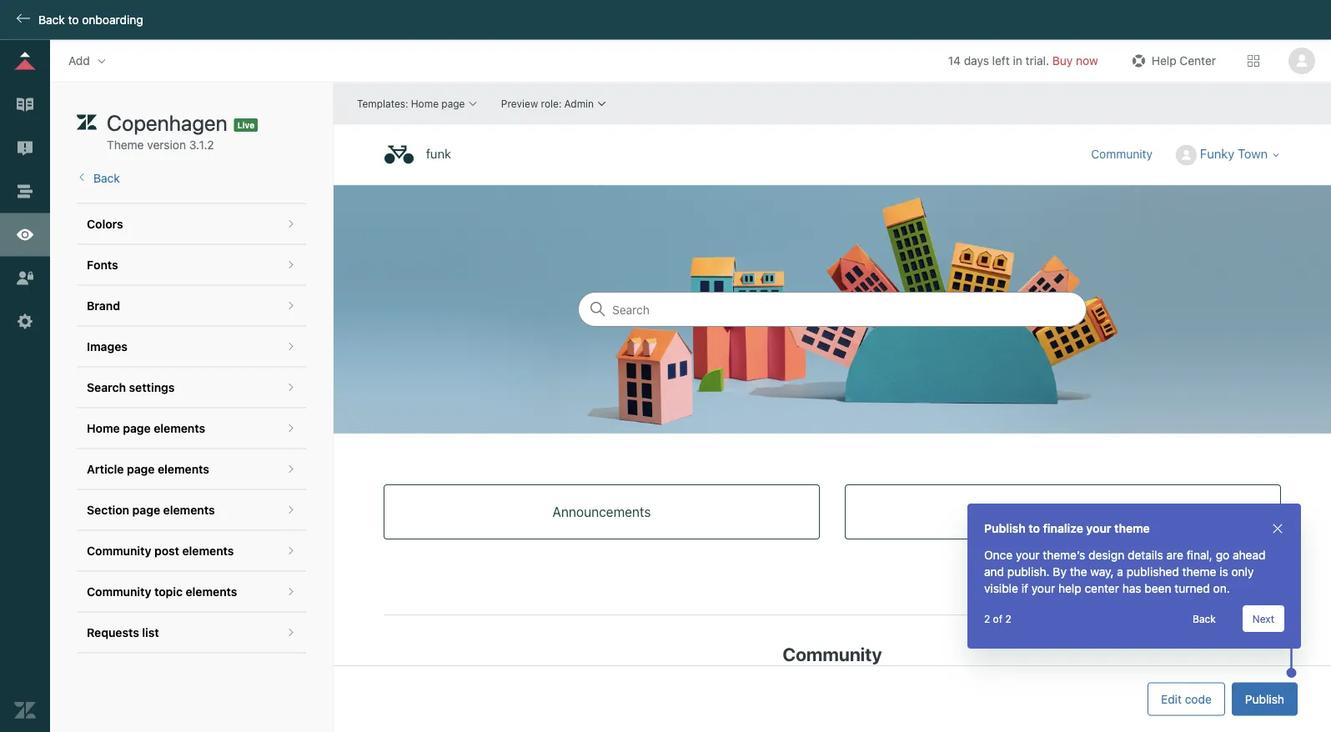 Task type: locate. For each thing, give the bounding box(es) containing it.
0 vertical spatial publish
[[985, 522, 1026, 536]]

back button
[[1183, 606, 1226, 633]]

if
[[1022, 582, 1029, 596]]

back for back to onboarding
[[38, 13, 65, 26]]

2 right of at bottom
[[1006, 613, 1012, 625]]

1 vertical spatial your
[[1016, 549, 1040, 562]]

0 horizontal spatial back
[[38, 13, 65, 26]]

to for finalize
[[1029, 522, 1041, 536]]

back link
[[77, 171, 120, 185]]

2 horizontal spatial back
[[1193, 613, 1216, 625]]

0 horizontal spatial theme
[[1115, 522, 1150, 536]]

theme up details
[[1115, 522, 1150, 536]]

1 horizontal spatial theme
[[1183, 565, 1217, 579]]

0 vertical spatial your
[[1087, 522, 1112, 536]]

only
[[1232, 565, 1255, 579]]

theme type image
[[77, 110, 97, 136]]

0 horizontal spatial publish
[[985, 522, 1026, 536]]

dialog
[[968, 504, 1302, 649]]

14 days left in trial. buy now
[[949, 54, 1099, 67]]

settings image
[[14, 311, 36, 332]]

to left the finalize
[[1029, 522, 1041, 536]]

help
[[1152, 54, 1177, 67]]

0 vertical spatial back
[[38, 13, 65, 26]]

moderate content image
[[14, 137, 36, 159]]

publish to finalize your theme
[[985, 522, 1150, 536]]

and
[[985, 565, 1005, 579]]

next
[[1253, 613, 1275, 625]]

back down turned
[[1193, 613, 1216, 625]]

to inside dialog
[[1029, 522, 1041, 536]]

1 horizontal spatial 2
[[1006, 613, 1012, 625]]

to left onboarding on the top left
[[68, 13, 79, 26]]

help center button
[[1124, 48, 1222, 73]]

your
[[1087, 522, 1112, 536], [1016, 549, 1040, 562], [1032, 582, 1056, 596]]

center
[[1085, 582, 1120, 596]]

2 left of at bottom
[[985, 613, 991, 625]]

publish
[[985, 522, 1026, 536], [1246, 693, 1285, 706]]

are
[[1167, 549, 1184, 562]]

publish up once
[[985, 522, 1026, 536]]

back
[[38, 13, 65, 26], [93, 171, 120, 185], [1193, 613, 1216, 625]]

1 vertical spatial to
[[1029, 522, 1041, 536]]

0 vertical spatial to
[[68, 13, 79, 26]]

trial.
[[1026, 54, 1050, 67]]

close image
[[1272, 522, 1285, 536]]

1 horizontal spatial to
[[1029, 522, 1041, 536]]

once
[[985, 549, 1013, 562]]

1 vertical spatial publish
[[1246, 693, 1285, 706]]

edit
[[1162, 693, 1182, 706]]

back inside button
[[1193, 613, 1216, 625]]

back to onboarding
[[38, 13, 143, 26]]

once your theme's design details are final, go ahead and publish. by the way, a published theme is only visible if your help center has been turned on.
[[985, 549, 1266, 596]]

publish for publish to finalize your theme
[[985, 522, 1026, 536]]

turned
[[1175, 582, 1211, 596]]

back down theme
[[93, 171, 120, 185]]

back left onboarding on the top left
[[38, 13, 65, 26]]

theme down final,
[[1183, 565, 1217, 579]]

1 vertical spatial theme
[[1183, 565, 1217, 579]]

code
[[1185, 693, 1212, 706]]

2
[[985, 613, 991, 625], [1006, 613, 1012, 625]]

a
[[1118, 565, 1124, 579]]

help
[[1059, 582, 1082, 596]]

theme
[[1115, 522, 1150, 536], [1183, 565, 1217, 579]]

your up publish.
[[1016, 549, 1040, 562]]

live
[[238, 120, 255, 130]]

dialog containing publish to finalize your theme
[[968, 504, 1302, 649]]

1 horizontal spatial publish
[[1246, 693, 1285, 706]]

publish inside button
[[1246, 693, 1285, 706]]

design
[[1089, 549, 1125, 562]]

details
[[1128, 549, 1164, 562]]

publish right code
[[1246, 693, 1285, 706]]

is
[[1220, 565, 1229, 579]]

your right if
[[1032, 582, 1056, 596]]

your up design
[[1087, 522, 1112, 536]]

theme's
[[1043, 549, 1086, 562]]

1 2 from the left
[[985, 613, 991, 625]]

2 of 2
[[985, 613, 1012, 625]]

version
[[147, 138, 186, 151]]

0 horizontal spatial to
[[68, 13, 79, 26]]

2 vertical spatial back
[[1193, 613, 1216, 625]]

back to onboarding link
[[0, 11, 152, 28]]

1 vertical spatial back
[[93, 171, 120, 185]]

help center
[[1152, 54, 1217, 67]]

0 vertical spatial theme
[[1115, 522, 1150, 536]]

edit code button
[[1148, 683, 1226, 716]]

has
[[1123, 582, 1142, 596]]

manage articles image
[[14, 94, 36, 115]]

copenhagen
[[107, 110, 228, 135]]

0 horizontal spatial 2
[[985, 613, 991, 625]]

next button
[[1243, 606, 1285, 633]]

days
[[964, 54, 990, 67]]

2 2 from the left
[[1006, 613, 1012, 625]]

publish.
[[1008, 565, 1050, 579]]

to
[[68, 13, 79, 26], [1029, 522, 1041, 536]]



Task type: vqa. For each thing, say whether or not it's contained in the screenshot.
Status
no



Task type: describe. For each thing, give the bounding box(es) containing it.
publish for publish
[[1246, 693, 1285, 706]]

published
[[1127, 565, 1180, 579]]

been
[[1145, 582, 1172, 596]]

theme version 3.1.2
[[107, 138, 214, 151]]

1 horizontal spatial back
[[93, 171, 120, 185]]

ahead
[[1233, 549, 1266, 562]]

by
[[1053, 565, 1067, 579]]

of
[[993, 613, 1003, 625]]

zendesk image
[[14, 700, 36, 722]]

back for back button
[[1193, 613, 1216, 625]]

visible
[[985, 582, 1019, 596]]

in
[[1013, 54, 1023, 67]]

arrange content image
[[14, 180, 36, 202]]

zendesk products image
[[1248, 55, 1260, 67]]

left
[[993, 54, 1010, 67]]

customize design image
[[14, 224, 36, 246]]

onboarding
[[82, 13, 143, 26]]

the
[[1070, 565, 1088, 579]]

3.1.2
[[189, 138, 214, 151]]

final,
[[1187, 549, 1213, 562]]

edit code
[[1162, 693, 1212, 706]]

publish button
[[1232, 683, 1298, 716]]

center
[[1180, 54, 1217, 67]]

14
[[949, 54, 961, 67]]

go
[[1216, 549, 1230, 562]]

now
[[1077, 54, 1099, 67]]

to for onboarding
[[68, 13, 79, 26]]

finalize
[[1044, 522, 1084, 536]]

user permissions image
[[14, 267, 36, 289]]

on.
[[1214, 582, 1231, 596]]

theme
[[107, 138, 144, 151]]

2 vertical spatial your
[[1032, 582, 1056, 596]]

theme inside once your theme's design details are final, go ahead and publish. by the way, a published theme is only visible if your help center has been turned on.
[[1183, 565, 1217, 579]]

buy
[[1053, 54, 1073, 67]]

way,
[[1091, 565, 1114, 579]]



